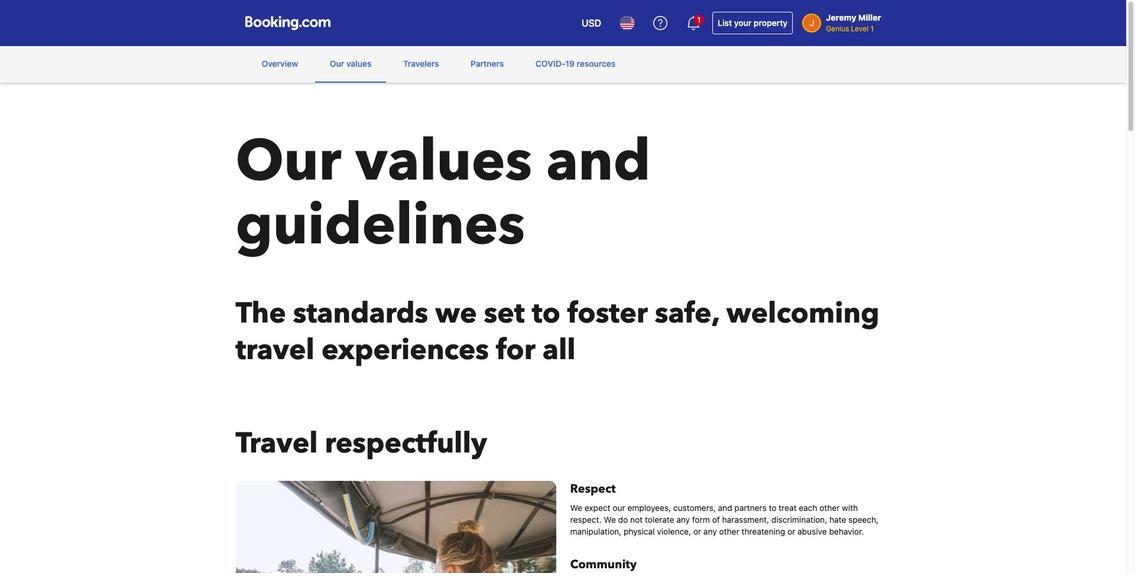 Task type: describe. For each thing, give the bounding box(es) containing it.
to inside the standards we set to foster safe, welcoming travel experiences for all
[[532, 294, 560, 333]]

discrimination,
[[771, 515, 827, 525]]

hate
[[829, 515, 846, 525]]

threatening
[[742, 527, 785, 537]]

genius
[[826, 24, 849, 33]]

respectfully
[[325, 424, 487, 463]]

1 inside button
[[697, 15, 700, 24]]

overview
[[262, 59, 298, 69]]

guidelines
[[236, 187, 525, 264]]

partners
[[734, 503, 767, 513]]

the
[[236, 294, 286, 333]]

jeremy miller genius level 1
[[826, 12, 881, 33]]

and inside our values and guidelines
[[546, 123, 651, 200]]

our
[[613, 503, 625, 513]]

safe,
[[655, 294, 719, 333]]

standards
[[293, 294, 428, 333]]

employees,
[[628, 503, 671, 513]]

2 or from the left
[[787, 527, 795, 537]]

each
[[799, 503, 817, 513]]

19
[[565, 59, 575, 69]]

travelers
[[403, 59, 439, 69]]

manipulation,
[[570, 527, 621, 537]]

our for our values and guidelines
[[236, 123, 341, 200]]

list your property
[[718, 18, 788, 28]]

list your property link
[[712, 12, 793, 34]]

tolerate
[[645, 515, 674, 525]]

travel
[[236, 331, 314, 370]]

1 inside jeremy miller genius level 1
[[870, 24, 874, 33]]

behavior.
[[829, 527, 864, 537]]

list
[[718, 18, 732, 28]]

covid-
[[536, 59, 565, 69]]

set
[[484, 294, 525, 333]]

resources
[[577, 59, 616, 69]]

and inside respect we expect our employees, customers, and partners to treat each other with respect. we do not tolerate any form of harassment, discrimination, hate speech, manipulation, physical violence, or any other threatening or abusive behavior.
[[718, 503, 732, 513]]

our values and guidelines
[[236, 123, 651, 264]]

0 vertical spatial any
[[676, 515, 690, 525]]

to inside respect we expect our employees, customers, and partners to treat each other with respect. we do not tolerate any form of harassment, discrimination, hate speech, manipulation, physical violence, or any other threatening or abusive behavior.
[[769, 503, 776, 513]]

foster
[[567, 294, 648, 333]]

0 vertical spatial we
[[570, 503, 582, 513]]

of
[[712, 515, 720, 525]]

1 horizontal spatial any
[[703, 527, 717, 537]]

respect
[[570, 481, 616, 497]]

our values link
[[315, 46, 386, 82]]

your
[[734, 18, 752, 28]]

jeremy
[[826, 12, 856, 22]]

our values
[[330, 59, 371, 69]]

1 vertical spatial we
[[604, 515, 616, 525]]

speech,
[[848, 515, 879, 525]]



Task type: vqa. For each thing, say whether or not it's contained in the screenshot.
partners
yes



Task type: locate. For each thing, give the bounding box(es) containing it.
treat
[[779, 503, 797, 513]]

welcoming
[[726, 294, 879, 333]]

1 vertical spatial our
[[236, 123, 341, 200]]

1 vertical spatial any
[[703, 527, 717, 537]]

or
[[693, 527, 701, 537], [787, 527, 795, 537]]

1 horizontal spatial and
[[718, 503, 732, 513]]

to left treat
[[769, 503, 776, 513]]

1 vertical spatial other
[[719, 527, 739, 537]]

experiences
[[322, 331, 489, 370]]

1 down miller
[[870, 24, 874, 33]]

to
[[532, 294, 560, 333], [769, 503, 776, 513]]

1 vertical spatial and
[[718, 503, 732, 513]]

0 horizontal spatial we
[[570, 503, 582, 513]]

partners
[[471, 59, 504, 69]]

covid-19 resources link
[[521, 46, 630, 82]]

0 vertical spatial and
[[546, 123, 651, 200]]

covid-19 resources
[[536, 59, 616, 69]]

harassment,
[[722, 515, 769, 525]]

miller
[[858, 12, 881, 22]]

partners link
[[456, 46, 519, 82]]

values for our values
[[346, 59, 371, 69]]

1 vertical spatial values
[[355, 123, 532, 200]]

0 horizontal spatial or
[[693, 527, 701, 537]]

0 vertical spatial other
[[819, 503, 840, 513]]

0 horizontal spatial to
[[532, 294, 560, 333]]

physical
[[624, 527, 655, 537]]

overview link
[[247, 46, 313, 82]]

0 horizontal spatial and
[[546, 123, 651, 200]]

we
[[570, 503, 582, 513], [604, 515, 616, 525]]

0 vertical spatial to
[[532, 294, 560, 333]]

1 horizontal spatial other
[[819, 503, 840, 513]]

property
[[754, 18, 788, 28]]

other down of
[[719, 527, 739, 537]]

our for our values
[[330, 59, 344, 69]]

usd button
[[575, 9, 608, 37]]

other
[[819, 503, 840, 513], [719, 527, 739, 537]]

all
[[543, 331, 575, 370]]

abusive
[[798, 527, 827, 537]]

values
[[346, 59, 371, 69], [355, 123, 532, 200]]

not
[[630, 515, 643, 525]]

community
[[570, 557, 637, 573]]

do
[[618, 515, 628, 525]]

0 horizontal spatial any
[[676, 515, 690, 525]]

1 horizontal spatial to
[[769, 503, 776, 513]]

1 button
[[679, 9, 708, 37]]

any down of
[[703, 527, 717, 537]]

values inside our values and guidelines
[[355, 123, 532, 200]]

0 horizontal spatial 1
[[697, 15, 700, 24]]

usd
[[582, 18, 601, 28]]

we
[[435, 294, 477, 333]]

we up respect.
[[570, 503, 582, 513]]

travel respectfully
[[236, 424, 487, 463]]

1 vertical spatial to
[[769, 503, 776, 513]]

to right the set
[[532, 294, 560, 333]]

our inside our values and guidelines
[[236, 123, 341, 200]]

our
[[330, 59, 344, 69], [236, 123, 341, 200]]

1 left the list in the right top of the page
[[697, 15, 700, 24]]

with
[[842, 503, 858, 513]]

respect.
[[570, 515, 602, 525]]

expect
[[585, 503, 610, 513]]

0 vertical spatial our
[[330, 59, 344, 69]]

0 vertical spatial values
[[346, 59, 371, 69]]

other up hate
[[819, 503, 840, 513]]

travelers link
[[388, 46, 454, 82]]

booking.com online hotel reservations image
[[245, 16, 330, 30]]

for
[[496, 331, 535, 370]]

respect we expect our employees, customers, and partners to treat each other with respect. we do not tolerate any form of harassment, discrimination, hate speech, manipulation, physical violence, or any other threatening or abusive behavior.
[[570, 481, 879, 537]]

the standards we set to foster safe, welcoming travel experiences for all
[[236, 294, 879, 370]]

1
[[697, 15, 700, 24], [870, 24, 874, 33]]

1 or from the left
[[693, 527, 701, 537]]

or down discrimination,
[[787, 527, 795, 537]]

and
[[546, 123, 651, 200], [718, 503, 732, 513]]

form
[[692, 515, 710, 525]]

any up violence,
[[676, 515, 690, 525]]

0 horizontal spatial other
[[719, 527, 739, 537]]

1 horizontal spatial 1
[[870, 24, 874, 33]]

level
[[851, 24, 868, 33]]

values inside our values link
[[346, 59, 371, 69]]

values for our values and guidelines
[[355, 123, 532, 200]]

1 horizontal spatial we
[[604, 515, 616, 525]]

customers,
[[673, 503, 716, 513]]

or down form
[[693, 527, 701, 537]]

violence,
[[657, 527, 691, 537]]

any
[[676, 515, 690, 525], [703, 527, 717, 537]]

1 horizontal spatial or
[[787, 527, 795, 537]]

travel
[[236, 424, 318, 463]]

we left the do on the right of the page
[[604, 515, 616, 525]]



